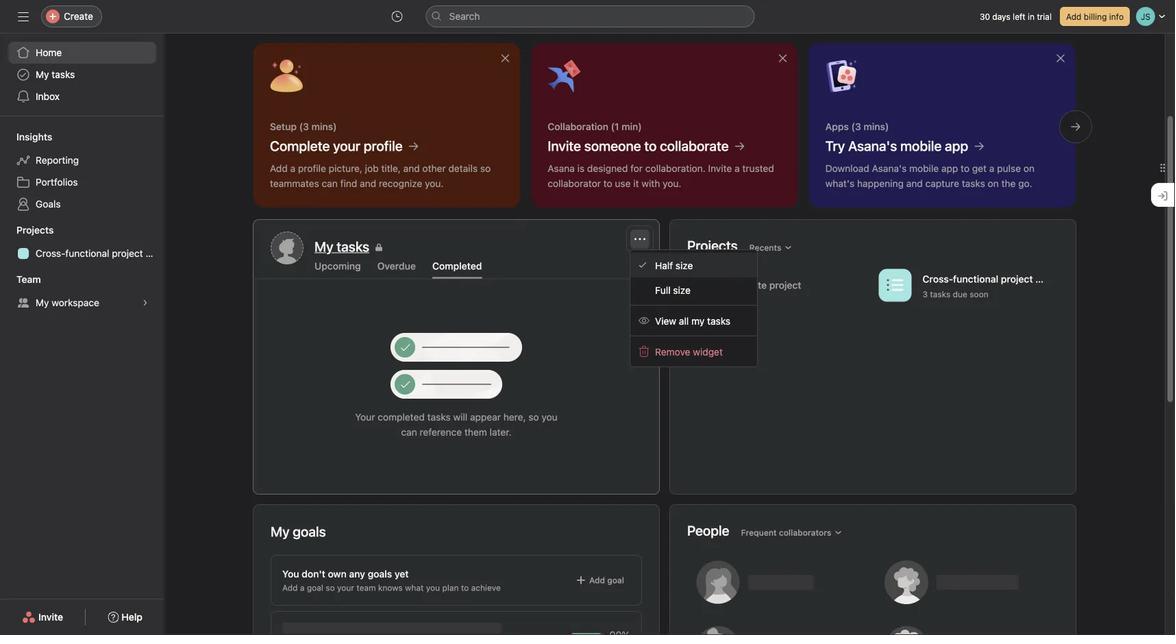 Task type: vqa. For each thing, say whether or not it's contained in the screenshot.


Task type: locate. For each thing, give the bounding box(es) containing it.
0 horizontal spatial you
[[426, 583, 440, 593]]

1 horizontal spatial and
[[404, 163, 420, 174]]

a inside the you don't own any goals yet add a goal so your team knows what you plan to achieve
[[300, 583, 305, 593]]

1 horizontal spatial you.
[[663, 178, 682, 189]]

workspace
[[52, 297, 99, 309]]

1 my from the top
[[36, 69, 49, 80]]

asana's for download
[[873, 163, 907, 174]]

asana's inside download asana's mobile app to get a pulse on what's happening and capture tasks on the go.
[[873, 163, 907, 174]]

and down the job
[[360, 178, 377, 189]]

on up go. in the right top of the page
[[1024, 163, 1035, 174]]

tasks right the my
[[708, 315, 731, 327]]

don't
[[302, 569, 326, 580]]

1 vertical spatial cross-
[[923, 273, 954, 285]]

goals
[[36, 198, 61, 210]]

0 horizontal spatial dismiss image
[[778, 53, 789, 64]]

1 horizontal spatial you
[[542, 412, 558, 423]]

1 horizontal spatial plan
[[443, 583, 459, 593]]

add for add billing info
[[1067, 12, 1082, 21]]

actions image
[[635, 234, 646, 245]]

tasks inside cross-functional project plan 3 tasks due soon
[[931, 290, 951, 299]]

team
[[16, 274, 41, 285]]

so for you don't own any goals yet add a goal so your team knows what you plan to achieve
[[326, 583, 335, 593]]

so right details
[[481, 163, 491, 174]]

1 vertical spatial profile
[[298, 163, 326, 174]]

app up download asana's mobile app to get a pulse on what's happening and capture tasks on the go.
[[946, 138, 969, 154]]

1 horizontal spatial so
[[481, 163, 491, 174]]

1 horizontal spatial (3 mins)
[[852, 121, 890, 132]]

mobile
[[901, 138, 942, 154], [910, 163, 939, 174]]

0 horizontal spatial on
[[988, 178, 1000, 189]]

find
[[340, 178, 357, 189]]

can
[[322, 178, 338, 189], [401, 427, 417, 438]]

and up the recognize
[[404, 163, 420, 174]]

0 vertical spatial asana's
[[849, 138, 898, 154]]

0 vertical spatial mobile
[[901, 138, 942, 154]]

a left trusted
[[735, 163, 740, 174]]

all
[[679, 315, 689, 327]]

you
[[282, 569, 299, 580]]

your inside the you don't own any goals yet add a goal so your team knows what you plan to achieve
[[337, 583, 354, 593]]

a inside download asana's mobile app to get a pulse on what's happening and capture tasks on the go.
[[990, 163, 995, 174]]

try
[[826, 138, 846, 154]]

cross- inside cross-functional project plan 3 tasks due soon
[[923, 273, 954, 285]]

size for half size
[[676, 260, 694, 271]]

0 vertical spatial project
[[112, 248, 143, 259]]

go.
[[1019, 178, 1033, 189]]

tasks down get at the top right
[[963, 178, 986, 189]]

a
[[290, 163, 296, 174], [735, 163, 740, 174], [990, 163, 995, 174], [300, 583, 305, 593]]

my inside teams element
[[36, 297, 49, 309]]

can inside your completed tasks will appear here, so you can reference them later.
[[401, 427, 417, 438]]

profile up the teammates
[[298, 163, 326, 174]]

insights element
[[0, 125, 165, 218]]

0 vertical spatial my
[[36, 69, 49, 80]]

1 vertical spatial on
[[988, 178, 1000, 189]]

it
[[634, 178, 639, 189]]

size right full
[[674, 284, 691, 296]]

full
[[655, 284, 671, 296]]

2 horizontal spatial so
[[529, 412, 539, 423]]

size right 'half'
[[676, 260, 694, 271]]

1 dismiss image from the left
[[778, 53, 789, 64]]

0 horizontal spatial (3 mins)
[[299, 121, 337, 132]]

my up inbox
[[36, 69, 49, 80]]

asana's up the happening in the right top of the page
[[873, 163, 907, 174]]

0 vertical spatial on
[[1024, 163, 1035, 174]]

functional inside cross-functional project plan link
[[65, 248, 109, 259]]

1 (3 mins) from the left
[[299, 121, 337, 132]]

soon
[[970, 290, 989, 299]]

1 you. from the left
[[425, 178, 444, 189]]

2 horizontal spatial and
[[907, 178, 923, 189]]

you. inside the add a profile picture, job title, and other details so teammates can find and recognize you.
[[425, 178, 444, 189]]

1 horizontal spatial can
[[401, 427, 417, 438]]

try asana's mobile app
[[826, 138, 969, 154]]

invite inside invite button
[[38, 612, 63, 623]]

size
[[676, 260, 694, 271], [674, 284, 691, 296]]

asana's
[[849, 138, 898, 154], [873, 163, 907, 174]]

my inside 'link'
[[36, 69, 49, 80]]

0 horizontal spatial and
[[360, 178, 377, 189]]

due
[[953, 290, 968, 299]]

inbox link
[[8, 86, 156, 108]]

a up the teammates
[[290, 163, 296, 174]]

reporting
[[36, 155, 79, 166]]

add inside the add a profile picture, job title, and other details so teammates can find and recognize you.
[[270, 163, 288, 174]]

remove widget
[[655, 346, 723, 357]]

app for try asana's mobile app
[[946, 138, 969, 154]]

0 horizontal spatial so
[[326, 583, 335, 593]]

reporting link
[[8, 149, 156, 171]]

to left get at the top right
[[961, 163, 970, 174]]

you.
[[425, 178, 444, 189], [663, 178, 682, 189]]

1 vertical spatial invite
[[709, 163, 732, 174]]

2 dismiss image from the left
[[1056, 53, 1067, 64]]

create project
[[737, 280, 802, 291]]

add inside 'button'
[[590, 576, 605, 586]]

0 horizontal spatial project
[[112, 248, 143, 259]]

0 vertical spatial functional
[[65, 248, 109, 259]]

goal inside the you don't own any goals yet add a goal so your team knows what you plan to achieve
[[307, 583, 324, 593]]

see details, my workspace image
[[141, 299, 149, 307]]

functional up soon
[[954, 273, 999, 285]]

a inside the add a profile picture, job title, and other details so teammates can find and recognize you.
[[290, 163, 296, 174]]

plan inside cross-functional project plan 3 tasks due soon
[[1036, 273, 1056, 285]]

2 vertical spatial plan
[[443, 583, 459, 593]]

(3 mins)
[[299, 121, 337, 132], [852, 121, 890, 132]]

you. down other
[[425, 178, 444, 189]]

0 vertical spatial app
[[946, 138, 969, 154]]

profile inside the add a profile picture, job title, and other details so teammates can find and recognize you.
[[298, 163, 326, 174]]

1 vertical spatial projects
[[688, 238, 738, 254]]

so right here,
[[529, 412, 539, 423]]

tasks up reference
[[428, 412, 451, 423]]

half size
[[655, 260, 694, 271]]

a down don't
[[300, 583, 305, 593]]

them
[[465, 427, 487, 438]]

asana is designed for collaboration. invite a trusted collaborator to use it with you.
[[548, 163, 775, 189]]

recognize
[[379, 178, 423, 189]]

project inside cross-functional project plan 3 tasks due soon
[[1002, 273, 1034, 285]]

cross- for cross-functional project plan
[[36, 248, 65, 259]]

projects down goals
[[16, 225, 54, 236]]

plan inside projects element
[[146, 248, 164, 259]]

insights button
[[0, 130, 52, 144]]

0 horizontal spatial can
[[322, 178, 338, 189]]

1 horizontal spatial invite
[[548, 138, 581, 154]]

you right what
[[426, 583, 440, 593]]

1 vertical spatial functional
[[954, 273, 999, 285]]

scroll card carousel right image
[[1071, 121, 1082, 132]]

app for download asana's mobile app to get a pulse on what's happening and capture tasks on the go.
[[942, 163, 959, 174]]

1 vertical spatial your
[[337, 583, 354, 593]]

1 horizontal spatial on
[[1024, 163, 1035, 174]]

profile for a
[[298, 163, 326, 174]]

cross- for cross-functional project plan 3 tasks due soon
[[923, 273, 954, 285]]

0 vertical spatial invite
[[548, 138, 581, 154]]

asana
[[548, 163, 575, 174]]

so inside the add a profile picture, job title, and other details so teammates can find and recognize you.
[[481, 163, 491, 174]]

0 vertical spatial size
[[676, 260, 694, 271]]

profile for your
[[364, 138, 403, 154]]

help
[[122, 612, 143, 623]]

is
[[578, 163, 585, 174]]

collaborator
[[548, 178, 601, 189]]

apps
[[826, 121, 849, 132]]

tasks
[[52, 69, 75, 80], [963, 178, 986, 189], [931, 290, 951, 299], [708, 315, 731, 327], [428, 412, 451, 423]]

projects button
[[0, 224, 54, 237]]

1 horizontal spatial goal
[[608, 576, 625, 586]]

portfolios
[[36, 177, 78, 188]]

projects
[[16, 225, 54, 236], [688, 238, 738, 254]]

can down "completed"
[[401, 427, 417, 438]]

your down own
[[337, 583, 354, 593]]

to left the achieve
[[461, 583, 469, 593]]

asana's down apps (3 mins)
[[849, 138, 898, 154]]

1 vertical spatial can
[[401, 427, 417, 438]]

1 vertical spatial so
[[529, 412, 539, 423]]

2 you. from the left
[[663, 178, 682, 189]]

invite
[[548, 138, 581, 154], [709, 163, 732, 174], [38, 612, 63, 623]]

2 vertical spatial invite
[[38, 612, 63, 623]]

can inside the add a profile picture, job title, and other details so teammates can find and recognize you.
[[322, 178, 338, 189]]

1 horizontal spatial profile
[[364, 138, 403, 154]]

knows
[[378, 583, 403, 593]]

inbox
[[36, 91, 60, 102]]

0 vertical spatial cross-
[[36, 248, 65, 259]]

to up asana is designed for collaboration. invite a trusted collaborator to use it with you.
[[645, 138, 657, 154]]

my tasks
[[315, 239, 370, 255]]

app
[[946, 138, 969, 154], [942, 163, 959, 174]]

any
[[349, 569, 365, 580]]

setup (3 mins)
[[270, 121, 337, 132]]

goal inside 'button'
[[608, 576, 625, 586]]

0 horizontal spatial functional
[[65, 248, 109, 259]]

get
[[973, 163, 987, 174]]

30 days left in trial
[[980, 12, 1052, 21]]

projects up half size
[[688, 238, 738, 254]]

yet
[[395, 569, 409, 580]]

app inside download asana's mobile app to get a pulse on what's happening and capture tasks on the go.
[[942, 163, 959, 174]]

1 vertical spatial plan
[[1036, 273, 1056, 285]]

2 horizontal spatial invite
[[709, 163, 732, 174]]

1 vertical spatial size
[[674, 284, 691, 296]]

profile
[[364, 138, 403, 154], [298, 163, 326, 174]]

2 horizontal spatial plan
[[1036, 273, 1056, 285]]

1 horizontal spatial functional
[[954, 273, 999, 285]]

1 horizontal spatial dismiss image
[[1056, 53, 1067, 64]]

0 vertical spatial profile
[[364, 138, 403, 154]]

mobile up download asana's mobile app to get a pulse on what's happening and capture tasks on the go.
[[901, 138, 942, 154]]

(3 mins) up try asana's mobile app
[[852, 121, 890, 132]]

add inside button
[[1067, 12, 1082, 21]]

your up picture,
[[333, 138, 361, 154]]

1 horizontal spatial cross-
[[923, 273, 954, 285]]

mobile inside download asana's mobile app to get a pulse on what's happening and capture tasks on the go.
[[910, 163, 939, 174]]

to left use
[[604, 178, 613, 189]]

plan inside the you don't own any goals yet add a goal so your team knows what you plan to achieve
[[443, 583, 459, 593]]

0 vertical spatial can
[[322, 178, 338, 189]]

0 horizontal spatial invite
[[38, 612, 63, 623]]

a right get at the top right
[[990, 163, 995, 174]]

with
[[642, 178, 661, 189]]

0 vertical spatial so
[[481, 163, 491, 174]]

0 horizontal spatial profile
[[298, 163, 326, 174]]

cross- down projects dropdown button
[[36, 248, 65, 259]]

so down own
[[326, 583, 335, 593]]

tasks right 3
[[931, 290, 951, 299]]

you. down collaboration.
[[663, 178, 682, 189]]

view all my tasks
[[655, 315, 731, 327]]

complete your profile
[[270, 138, 403, 154]]

2 my from the top
[[36, 297, 49, 309]]

2 (3 mins) from the left
[[852, 121, 890, 132]]

add for add a profile picture, job title, and other details so teammates can find and recognize you.
[[270, 163, 288, 174]]

0 horizontal spatial cross-
[[36, 248, 65, 259]]

history image
[[392, 11, 403, 22]]

overdue
[[378, 261, 416, 272]]

functional inside cross-functional project plan 3 tasks due soon
[[954, 273, 999, 285]]

what
[[405, 583, 424, 593]]

dismiss image
[[778, 53, 789, 64], [1056, 53, 1067, 64]]

team
[[357, 583, 376, 593]]

designed
[[588, 163, 628, 174]]

0 horizontal spatial goal
[[307, 583, 324, 593]]

teammates
[[270, 178, 319, 189]]

2 vertical spatial so
[[326, 583, 335, 593]]

goal
[[608, 576, 625, 586], [307, 583, 324, 593]]

left
[[1013, 12, 1026, 21]]

0 vertical spatial plan
[[146, 248, 164, 259]]

you right here,
[[542, 412, 558, 423]]

on left 'the'
[[988, 178, 1000, 189]]

1 vertical spatial asana's
[[873, 163, 907, 174]]

1 vertical spatial my
[[36, 297, 49, 309]]

on
[[1024, 163, 1035, 174], [988, 178, 1000, 189]]

profile up title,
[[364, 138, 403, 154]]

can left find
[[322, 178, 338, 189]]

trial
[[1038, 12, 1052, 21]]

app up capture
[[942, 163, 959, 174]]

1 horizontal spatial project
[[1002, 273, 1034, 285]]

30
[[980, 12, 991, 21]]

0 horizontal spatial you.
[[425, 178, 444, 189]]

0 vertical spatial you
[[542, 412, 558, 423]]

functional up teams element
[[65, 248, 109, 259]]

1 vertical spatial mobile
[[910, 163, 939, 174]]

invite for invite
[[38, 612, 63, 623]]

1 vertical spatial app
[[942, 163, 959, 174]]

my down team
[[36, 297, 49, 309]]

cross- up 3
[[923, 273, 954, 285]]

1 horizontal spatial projects
[[688, 238, 738, 254]]

and left capture
[[907, 178, 923, 189]]

add goal button
[[570, 571, 631, 590]]

cross- inside projects element
[[36, 248, 65, 259]]

0 horizontal spatial plan
[[146, 248, 164, 259]]

to inside the you don't own any goals yet add a goal so your team knows what you plan to achieve
[[461, 583, 469, 593]]

1 vertical spatial you
[[426, 583, 440, 593]]

project
[[112, 248, 143, 259], [1002, 273, 1034, 285]]

add for add goal
[[590, 576, 605, 586]]

your
[[333, 138, 361, 154], [337, 583, 354, 593]]

(3 mins) for asana's
[[852, 121, 890, 132]]

own
[[328, 569, 347, 580]]

0 vertical spatial projects
[[16, 225, 54, 236]]

search
[[449, 11, 480, 22]]

0 horizontal spatial projects
[[16, 225, 54, 236]]

add inside the you don't own any goals yet add a goal so your team knows what you plan to achieve
[[282, 583, 298, 593]]

(3 mins) up 'complete'
[[299, 121, 337, 132]]

dismiss image for invite someone to collaborate
[[778, 53, 789, 64]]

mobile up capture
[[910, 163, 939, 174]]

1 vertical spatial project
[[1002, 273, 1034, 285]]

help button
[[99, 605, 151, 630]]

tasks down 'home'
[[52, 69, 75, 80]]

so inside the you don't own any goals yet add a goal so your team knows what you plan to achieve
[[326, 583, 335, 593]]

cross-functional project plan
[[36, 248, 164, 259]]

collaboration
[[548, 121, 609, 132]]

functional
[[65, 248, 109, 259], [954, 273, 999, 285]]

download asana's mobile app to get a pulse on what's happening and capture tasks on the go.
[[826, 163, 1035, 189]]

details
[[449, 163, 478, 174]]



Task type: describe. For each thing, give the bounding box(es) containing it.
remove widget link
[[631, 339, 758, 364]]

achieve
[[471, 583, 501, 593]]

so inside your completed tasks will appear here, so you can reference them later.
[[529, 412, 539, 423]]

hide sidebar image
[[18, 11, 29, 22]]

search list box
[[426, 5, 755, 27]]

add a profile picture, job title, and other details so teammates can find and recognize you.
[[270, 163, 491, 189]]

info
[[1110, 12, 1124, 21]]

0 vertical spatial your
[[333, 138, 361, 154]]

full size link
[[631, 278, 758, 302]]

reference
[[420, 427, 462, 438]]

invite button
[[13, 605, 72, 630]]

tasks inside your completed tasks will appear here, so you can reference them later.
[[428, 412, 451, 423]]

invite someone to collaborate
[[548, 138, 729, 154]]

you inside the you don't own any goals yet add a goal so your team knows what you plan to achieve
[[426, 583, 440, 593]]

frequent collaborators button
[[735, 524, 849, 543]]

completed
[[378, 412, 425, 423]]

size for full size
[[674, 284, 691, 296]]

goals
[[368, 569, 392, 580]]

add goal
[[590, 576, 625, 586]]

my for my tasks
[[36, 69, 49, 80]]

insights
[[16, 131, 52, 143]]

you inside your completed tasks will appear here, so you can reference them later.
[[542, 412, 558, 423]]

projects inside projects dropdown button
[[16, 225, 54, 236]]

your
[[355, 412, 375, 423]]

completed
[[433, 261, 482, 272]]

plan for cross-functional project plan 3 tasks due soon
[[1036, 273, 1056, 285]]

dismiss image for try asana's mobile app
[[1056, 53, 1067, 64]]

widget
[[693, 346, 723, 357]]

trusted
[[743, 163, 775, 174]]

add billing info
[[1067, 12, 1124, 21]]

teams element
[[0, 267, 165, 317]]

for
[[631, 163, 643, 174]]

goals link
[[8, 193, 156, 215]]

view
[[655, 315, 677, 327]]

completed button
[[433, 261, 482, 279]]

invite for invite someone to collaborate
[[548, 138, 581, 154]]

capture
[[926, 178, 960, 189]]

my
[[692, 315, 705, 327]]

my tasks
[[36, 69, 75, 80]]

add profile photo image
[[271, 232, 304, 265]]

my workspace link
[[8, 292, 156, 314]]

later.
[[490, 427, 512, 438]]

upcoming button
[[315, 261, 361, 279]]

team button
[[0, 273, 41, 287]]

projects element
[[0, 218, 165, 267]]

frequent collaborators
[[742, 528, 832, 538]]

recents
[[750, 243, 782, 253]]

half size link
[[631, 253, 758, 278]]

collaborate
[[660, 138, 729, 154]]

someone
[[585, 138, 642, 154]]

functional for cross-functional project plan 3 tasks due soon
[[954, 273, 999, 285]]

project for cross-functional project plan
[[112, 248, 143, 259]]

appear
[[470, 412, 501, 423]]

functional for cross-functional project plan
[[65, 248, 109, 259]]

the
[[1002, 178, 1016, 189]]

mobile for try
[[901, 138, 942, 154]]

job
[[365, 163, 379, 174]]

my for my workspace
[[36, 297, 49, 309]]

my tasks link
[[315, 237, 642, 257]]

frequent
[[742, 528, 777, 538]]

portfolios link
[[8, 171, 156, 193]]

other
[[423, 163, 446, 174]]

collaborators
[[780, 528, 832, 538]]

to inside asana is designed for collaboration. invite a trusted collaborator to use it with you.
[[604, 178, 613, 189]]

complete
[[270, 138, 330, 154]]

and inside download asana's mobile app to get a pulse on what's happening and capture tasks on the go.
[[907, 178, 923, 189]]

people
[[688, 523, 730, 539]]

billing
[[1085, 12, 1108, 21]]

global element
[[0, 34, 165, 116]]

you. inside asana is designed for collaboration. invite a trusted collaborator to use it with you.
[[663, 178, 682, 189]]

days
[[993, 12, 1011, 21]]

collaboration (1 min)
[[548, 121, 642, 132]]

(3 mins) for your
[[299, 121, 337, 132]]

add billing info button
[[1061, 7, 1131, 26]]

project for cross-functional project plan 3 tasks due soon
[[1002, 273, 1034, 285]]

setup
[[270, 121, 297, 132]]

remove
[[655, 346, 691, 357]]

pulse
[[998, 163, 1022, 174]]

in
[[1029, 12, 1035, 21]]

you don't own any goals yet add a goal so your team knows what you plan to achieve
[[282, 569, 501, 593]]

cross-functional project plan link
[[8, 243, 164, 265]]

create project link
[[688, 265, 874, 309]]

tasks inside download asana's mobile app to get a pulse on what's happening and capture tasks on the go.
[[963, 178, 986, 189]]

(1 min)
[[611, 121, 642, 132]]

full size
[[655, 284, 691, 296]]

a inside asana is designed for collaboration. invite a trusted collaborator to use it with you.
[[735, 163, 740, 174]]

dismiss image
[[500, 53, 511, 64]]

search button
[[426, 5, 755, 27]]

upcoming
[[315, 261, 361, 272]]

mobile for download
[[910, 163, 939, 174]]

tasks inside 'link'
[[52, 69, 75, 80]]

create
[[64, 11, 93, 22]]

my workspace
[[36, 297, 99, 309]]

invite inside asana is designed for collaboration. invite a trusted collaborator to use it with you.
[[709, 163, 732, 174]]

overdue button
[[378, 261, 416, 279]]

asana's for try
[[849, 138, 898, 154]]

here,
[[504, 412, 526, 423]]

list image
[[888, 277, 904, 294]]

apps (3 mins)
[[826, 121, 890, 132]]

half
[[655, 260, 673, 271]]

so for add a profile picture, job title, and other details so teammates can find and recognize you.
[[481, 163, 491, 174]]

to inside download asana's mobile app to get a pulse on what's happening and capture tasks on the go.
[[961, 163, 970, 174]]

home
[[36, 47, 62, 58]]

my goals
[[271, 524, 326, 540]]

view all my tasks link
[[631, 309, 758, 333]]

plan for cross-functional project plan
[[146, 248, 164, 259]]

3
[[923, 290, 928, 299]]



